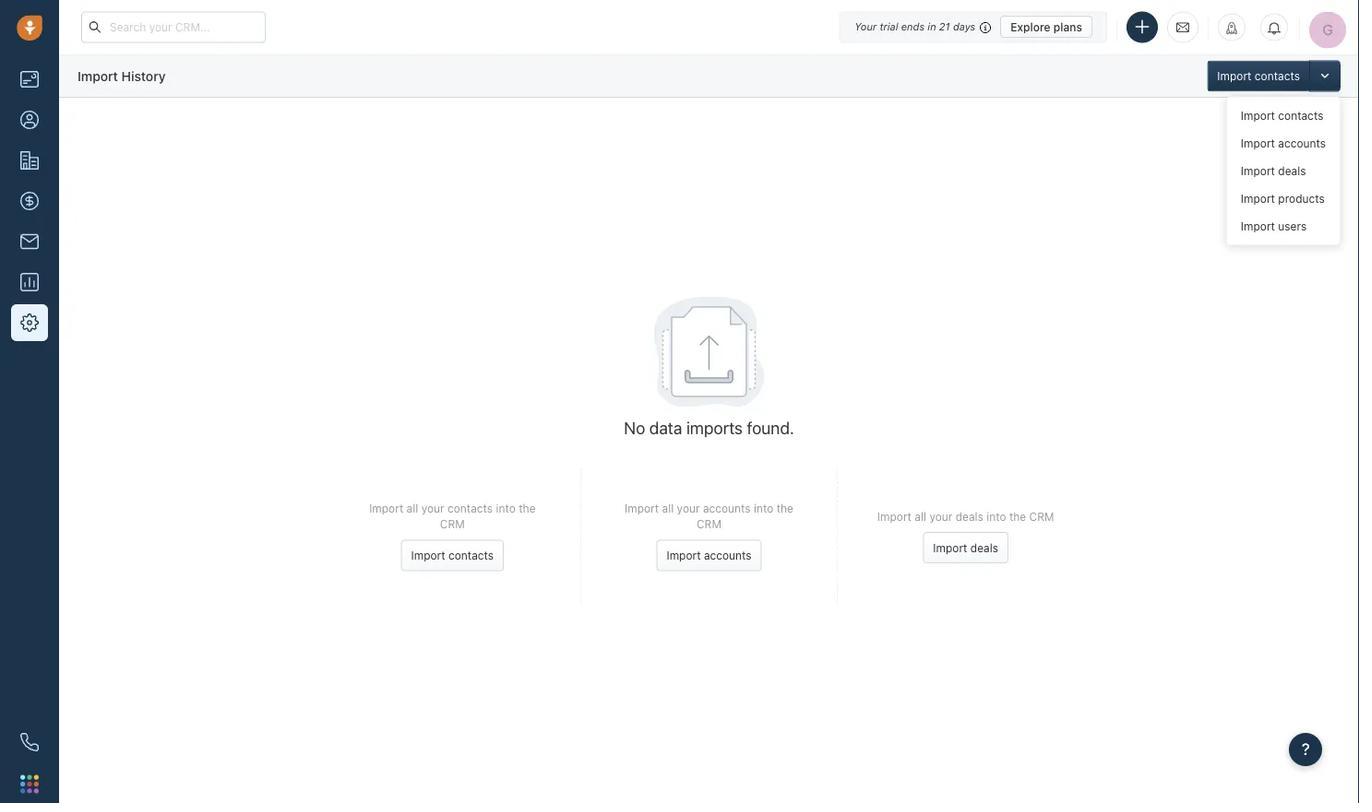 Task type: describe. For each thing, give the bounding box(es) containing it.
history
[[121, 68, 166, 83]]

your for contacts
[[421, 502, 444, 515]]

1 vertical spatial import contacts
[[1241, 109, 1324, 122]]

trial
[[880, 21, 898, 33]]

import accounts button
[[656, 540, 762, 572]]

your for accounts
[[677, 502, 700, 515]]

products
[[1278, 192, 1325, 205]]

0 vertical spatial accounts
[[1278, 137, 1326, 150]]

crm for accounts
[[697, 518, 722, 531]]

import deals inside button
[[933, 542, 998, 555]]

all for accounts
[[662, 502, 674, 515]]

import inside button
[[933, 542, 967, 555]]

import products
[[1241, 192, 1325, 205]]

your
[[855, 21, 877, 33]]

no
[[624, 418, 645, 438]]

phone element
[[11, 724, 48, 761]]

accounts inside "import all your accounts into the crm"
[[703, 502, 751, 515]]

import all your accounts into the crm
[[625, 502, 793, 531]]

in
[[928, 21, 936, 33]]

deals inside import deals button
[[971, 542, 998, 555]]

crm for deals
[[1029, 510, 1054, 523]]

1 horizontal spatial import accounts
[[1241, 137, 1326, 150]]

crm for contacts
[[440, 518, 465, 531]]

import inside the 'import all your contacts into the crm'
[[369, 502, 403, 515]]

found.
[[747, 418, 794, 438]]

the for import all your deals into the crm
[[1009, 510, 1026, 523]]

all for deals
[[915, 510, 926, 523]]

import deals button
[[923, 533, 1009, 564]]

phone image
[[20, 734, 39, 752]]

accounts inside 'button'
[[704, 550, 752, 563]]

ends
[[901, 21, 925, 33]]

21
[[939, 21, 950, 33]]

the for import all your accounts into the crm
[[777, 502, 793, 515]]

explore plans link
[[1000, 16, 1092, 38]]

contacts inside the 'import all your contacts into the crm'
[[448, 502, 493, 515]]

import inside 'button'
[[667, 550, 701, 563]]



Task type: vqa. For each thing, say whether or not it's contained in the screenshot.
the middle "your"
yes



Task type: locate. For each thing, give the bounding box(es) containing it.
import history
[[78, 68, 166, 83]]

import inside "import all your accounts into the crm"
[[625, 502, 659, 515]]

1 vertical spatial import deals
[[933, 542, 998, 555]]

0 vertical spatial import deals
[[1241, 165, 1306, 178]]

2 horizontal spatial crm
[[1029, 510, 1054, 523]]

2 vertical spatial accounts
[[704, 550, 752, 563]]

0 horizontal spatial into
[[496, 502, 516, 515]]

into for contacts
[[496, 502, 516, 515]]

0 vertical spatial import accounts
[[1241, 137, 1326, 150]]

import all your deals into the crm
[[877, 510, 1054, 523]]

the inside "import all your accounts into the crm"
[[777, 502, 793, 515]]

0 horizontal spatial import deals
[[933, 542, 998, 555]]

0 horizontal spatial all
[[407, 502, 418, 515]]

plans
[[1054, 20, 1082, 33]]

1 vertical spatial accounts
[[703, 502, 751, 515]]

0 vertical spatial import contacts
[[1217, 70, 1300, 83]]

crm
[[1029, 510, 1054, 523], [440, 518, 465, 531], [697, 518, 722, 531]]

0 horizontal spatial import accounts
[[667, 550, 752, 563]]

crm inside "import all your accounts into the crm"
[[697, 518, 722, 531]]

the for import all your contacts into the crm
[[519, 502, 536, 515]]

users
[[1278, 220, 1307, 233]]

import deals
[[1241, 165, 1306, 178], [933, 542, 998, 555]]

1 horizontal spatial all
[[662, 502, 674, 515]]

into for deals
[[987, 510, 1006, 523]]

0 horizontal spatial import contacts button
[[401, 540, 504, 572]]

your
[[421, 502, 444, 515], [677, 502, 700, 515], [930, 510, 953, 523]]

2 horizontal spatial the
[[1009, 510, 1026, 523]]

2 horizontal spatial all
[[915, 510, 926, 523]]

accounts down "import all your accounts into the crm"
[[704, 550, 752, 563]]

your for deals
[[930, 510, 953, 523]]

crm inside the 'import all your contacts into the crm'
[[440, 518, 465, 531]]

your inside the 'import all your contacts into the crm'
[[421, 502, 444, 515]]

email image
[[1176, 20, 1189, 35]]

import users
[[1241, 220, 1307, 233]]

your trial ends in 21 days
[[855, 21, 975, 33]]

import accounts up import products
[[1241, 137, 1326, 150]]

2 horizontal spatial into
[[987, 510, 1006, 523]]

no data imports found.
[[624, 418, 794, 438]]

0 vertical spatial deals
[[1278, 165, 1306, 178]]

into for accounts
[[754, 502, 773, 515]]

explore
[[1011, 20, 1051, 33]]

accounts
[[1278, 137, 1326, 150], [703, 502, 751, 515], [704, 550, 752, 563]]

1 horizontal spatial crm
[[697, 518, 722, 531]]

import
[[78, 68, 118, 83], [1217, 70, 1252, 83], [1241, 109, 1275, 122], [1241, 137, 1275, 150], [1241, 165, 1275, 178], [1241, 192, 1275, 205], [1241, 220, 1275, 233], [369, 502, 403, 515], [625, 502, 659, 515], [877, 510, 912, 523], [933, 542, 967, 555], [411, 550, 445, 563], [667, 550, 701, 563]]

contacts
[[1255, 70, 1300, 83], [1278, 109, 1324, 122], [448, 502, 493, 515], [448, 550, 494, 563]]

2 vertical spatial deals
[[971, 542, 998, 555]]

1 vertical spatial import contacts button
[[401, 540, 504, 572]]

Search your CRM... text field
[[81, 12, 266, 43]]

1 horizontal spatial into
[[754, 502, 773, 515]]

deals up import deals button
[[956, 510, 983, 523]]

days
[[953, 21, 975, 33]]

1 horizontal spatial the
[[777, 502, 793, 515]]

import deals up import products
[[1241, 165, 1306, 178]]

all inside "import all your accounts into the crm"
[[662, 502, 674, 515]]

1 horizontal spatial your
[[677, 502, 700, 515]]

all inside the 'import all your contacts into the crm'
[[407, 502, 418, 515]]

import accounts
[[1241, 137, 1326, 150], [667, 550, 752, 563]]

1 vertical spatial deals
[[956, 510, 983, 523]]

your inside "import all your accounts into the crm"
[[677, 502, 700, 515]]

import accounts inside 'button'
[[667, 550, 752, 563]]

explore plans
[[1011, 20, 1082, 33]]

import contacts
[[1217, 70, 1300, 83], [1241, 109, 1324, 122], [411, 550, 494, 563]]

0 horizontal spatial the
[[519, 502, 536, 515]]

2 vertical spatial import contacts
[[411, 550, 494, 563]]

0 vertical spatial import contacts button
[[1207, 60, 1309, 92]]

imports
[[686, 418, 743, 438]]

the
[[519, 502, 536, 515], [777, 502, 793, 515], [1009, 510, 1026, 523]]

import deals down import all your deals into the crm
[[933, 542, 998, 555]]

accounts up "import accounts" 'button'
[[703, 502, 751, 515]]

data
[[649, 418, 682, 438]]

2 horizontal spatial your
[[930, 510, 953, 523]]

all for contacts
[[407, 502, 418, 515]]

0 horizontal spatial your
[[421, 502, 444, 515]]

freshworks switcher image
[[20, 775, 39, 794]]

deals up import products
[[1278, 165, 1306, 178]]

0 horizontal spatial crm
[[440, 518, 465, 531]]

into
[[496, 502, 516, 515], [754, 502, 773, 515], [987, 510, 1006, 523]]

deals down import all your deals into the crm
[[971, 542, 998, 555]]

import contacts button
[[1207, 60, 1309, 92], [401, 540, 504, 572]]

1 horizontal spatial import contacts button
[[1207, 60, 1309, 92]]

1 vertical spatial import accounts
[[667, 550, 752, 563]]

into inside "import all your accounts into the crm"
[[754, 502, 773, 515]]

the inside the 'import all your contacts into the crm'
[[519, 502, 536, 515]]

import accounts down "import all your accounts into the crm"
[[667, 550, 752, 563]]

1 horizontal spatial import deals
[[1241, 165, 1306, 178]]

all
[[407, 502, 418, 515], [662, 502, 674, 515], [915, 510, 926, 523]]

deals
[[1278, 165, 1306, 178], [956, 510, 983, 523], [971, 542, 998, 555]]

into inside the 'import all your contacts into the crm'
[[496, 502, 516, 515]]

import all your contacts into the crm
[[369, 502, 536, 531]]

accounts up products
[[1278, 137, 1326, 150]]



